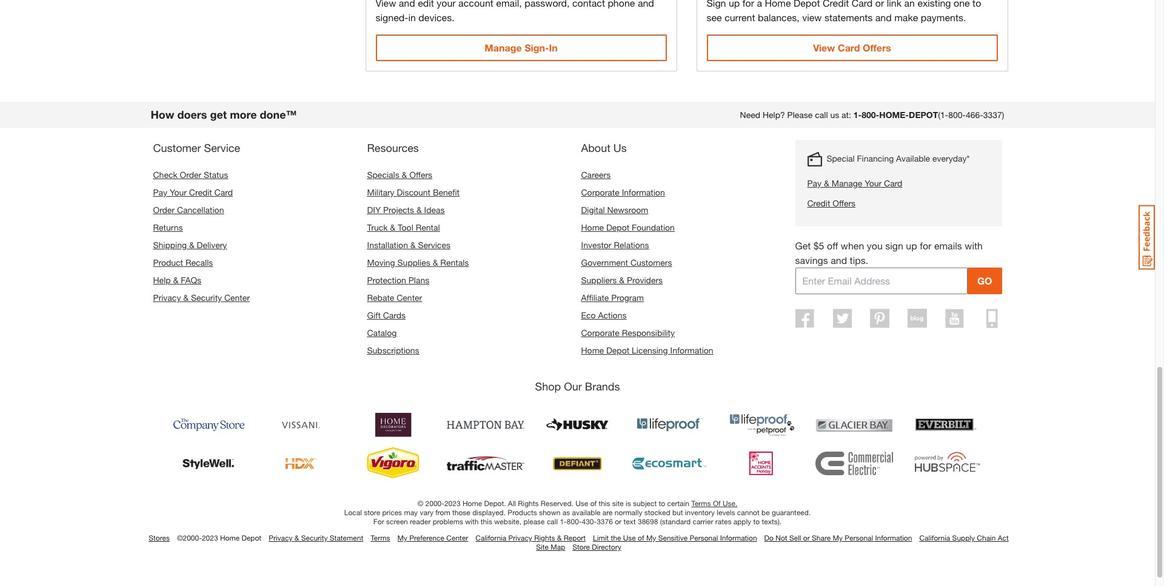 Task type: describe. For each thing, give the bounding box(es) containing it.
& down services
[[433, 258, 438, 268]]

signed-
[[376, 11, 408, 23]]

& for help & faqs
[[173, 275, 178, 285]]

services
[[418, 240, 450, 250]]

protection plans link
[[367, 275, 429, 285]]

1- inside © 2000-2023 home depot. all rights reserved. use of this site is subject to certain terms of use. local store prices may vary from those displayed. products shown as available are normally stocked but inventory levels cannot be guaranteed. for screen reader problems with this website, please call 1-800-430-3376 or text 38698 (standard carrier rates apply to texts).
[[560, 518, 567, 527]]

card inside pay & manage your card link
[[884, 178, 902, 188]]

privacy & security center
[[153, 293, 250, 303]]

shown
[[539, 509, 560, 518]]

apply
[[733, 518, 751, 527]]

1 my from the left
[[397, 534, 407, 543]]

1 vertical spatial this
[[481, 518, 492, 527]]

& for suppliers & providers
[[619, 275, 625, 285]]

2 my from the left
[[646, 534, 656, 543]]

1 horizontal spatial offers
[[833, 198, 856, 208]]

of inside © 2000-2023 home depot. all rights reserved. use of this site is subject to certain terms of use. local store prices may vary from those displayed. products shown as available are normally stocked but inventory levels cannot be guaranteed. for screen reader problems with this website, please call 1-800-430-3376 or text 38698 (standard carrier rates apply to texts).
[[590, 499, 597, 509]]

need
[[740, 110, 760, 120]]

email,
[[496, 0, 522, 8]]

pay your credit card
[[153, 187, 233, 198]]

privacy for privacy & security statement
[[269, 534, 293, 543]]

1 horizontal spatial your
[[865, 178, 882, 188]]

site
[[612, 499, 624, 509]]

hubspace smart home image
[[907, 447, 985, 481]]

terms link
[[371, 534, 390, 543]]

home depot blog image
[[908, 309, 927, 329]]

card inside view card offers 'button'
[[838, 42, 860, 53]]

0 horizontal spatial your
[[170, 187, 187, 198]]

personal for sensitive
[[690, 534, 718, 543]]

investor relations link
[[581, 240, 649, 250]]

you
[[867, 240, 883, 252]]

digital
[[581, 205, 605, 215]]

for inside get $5 off when you sign up for emails with savings and tips.
[[920, 240, 931, 252]]

use inside © 2000-2023 home depot. all rights reserved. use of this site is subject to certain terms of use. local store prices may vary from those displayed. products shown as available are normally stocked but inventory levels cannot be guaranteed. for screen reader problems with this website, please call 1-800-430-3376 or text 38698 (standard carrier rates apply to texts).
[[575, 499, 588, 509]]

glacier bay image
[[815, 409, 893, 443]]

& for privacy & security statement
[[295, 534, 299, 543]]

go button
[[968, 268, 1002, 295]]

certain
[[667, 499, 689, 509]]

the company store image
[[170, 409, 248, 443]]

digital newsroom
[[581, 205, 648, 215]]

security for center
[[191, 293, 222, 303]]

sign up for a home depot credit card or link an existing one to see current balances, view statements and make payments.
[[707, 0, 981, 23]]

pay for pay your credit card
[[153, 187, 167, 198]]

1 horizontal spatial center
[[397, 293, 422, 303]]

local
[[344, 509, 362, 518]]

with inside get $5 off when you sign up for emails with savings and tips.
[[965, 240, 983, 252]]

subscriptions link
[[367, 346, 419, 356]]

delivery
[[197, 240, 227, 250]]

levels
[[717, 509, 735, 518]]

eco actions link
[[581, 310, 627, 321]]

pay your credit card link
[[153, 187, 233, 198]]

2 vertical spatial or
[[803, 534, 810, 543]]

carrier
[[693, 518, 713, 527]]

corporate for corporate information
[[581, 187, 619, 198]]

card down the status
[[214, 187, 233, 198]]

password,
[[525, 0, 570, 8]]

about us
[[581, 141, 627, 155]]

displayed.
[[472, 509, 506, 518]]

california supply chain act
[[919, 534, 1009, 543]]

to inside sign up for a home depot credit card or link an existing one to see current balances, view statements and make payments.
[[973, 0, 981, 8]]

trafficmaster image
[[447, 447, 524, 481]]

of
[[713, 499, 721, 509]]

eco actions
[[581, 310, 627, 321]]

lifeproof with petproof technology carpet image
[[723, 409, 801, 443]]

manage inside button
[[485, 42, 522, 53]]

done™
[[260, 108, 297, 121]]

reserved.
[[541, 499, 573, 509]]

rebate center link
[[367, 293, 422, 303]]

1 vertical spatial manage
[[832, 178, 862, 188]]

subscriptions
[[367, 346, 419, 356]]

(1-
[[938, 110, 948, 120]]

inventory
[[685, 509, 715, 518]]

stores link
[[149, 534, 170, 543]]

1 horizontal spatial this
[[599, 499, 610, 509]]

3376
[[597, 518, 613, 527]]

home decorators collection image
[[354, 409, 432, 443]]

& left report
[[557, 534, 562, 543]]

corporate responsibility link
[[581, 328, 675, 338]]

1 vertical spatial rights
[[534, 534, 555, 543]]

0 horizontal spatial 2023
[[202, 534, 218, 543]]

help & faqs
[[153, 275, 201, 285]]

payments.
[[921, 11, 966, 23]]

website,
[[494, 518, 521, 527]]

call inside © 2000-2023 home depot. all rights reserved. use of this site is subject to certain terms of use. local store prices may vary from those displayed. products shown as available are normally stocked but inventory levels cannot be guaranteed. for screen reader problems with this website, please call 1-800-430-3376 or text 38698 (standard carrier rates apply to texts).
[[547, 518, 558, 527]]

home depot on facebook image
[[796, 309, 814, 329]]

sensitive
[[658, 534, 688, 543]]

3337)
[[983, 110, 1004, 120]]

prices
[[382, 509, 402, 518]]

providers
[[627, 275, 663, 285]]

your
[[437, 0, 456, 8]]

in
[[549, 42, 558, 53]]

corporate responsibility
[[581, 328, 675, 338]]

0 horizontal spatial order
[[153, 205, 175, 215]]

0 horizontal spatial center
[[224, 293, 250, 303]]

home down eco
[[581, 346, 604, 356]]

stocked
[[644, 509, 670, 518]]

government customers link
[[581, 258, 672, 268]]

feedback link image
[[1139, 205, 1155, 270]]

suppliers & providers link
[[581, 275, 663, 285]]

corporate for corporate responsibility
[[581, 328, 619, 338]]

california privacy rights & report link
[[476, 534, 586, 543]]

home inside sign up for a home depot credit card or link an existing one to see current balances, view statements and make payments.
[[765, 0, 791, 8]]

truck & tool rental
[[367, 222, 440, 233]]

1 horizontal spatial 1-
[[853, 110, 862, 120]]

depot inside sign up for a home depot credit card or link an existing one to see current balances, view statements and make payments.
[[794, 0, 820, 8]]

share
[[812, 534, 831, 543]]

security for statement
[[301, 534, 328, 543]]

privacy & security statement
[[269, 534, 363, 543]]

and inside sign up for a home depot credit card or link an existing one to see current balances, view statements and make payments.
[[875, 11, 892, 23]]

program
[[611, 293, 644, 303]]

1 vertical spatial use
[[623, 534, 636, 543]]

affiliate program link
[[581, 293, 644, 303]]

limit the use of my sensitive personal information link
[[593, 534, 757, 543]]

commercial electric image
[[815, 447, 893, 481]]

©2000-
[[177, 534, 202, 543]]

foundation
[[632, 222, 675, 233]]

rights inside © 2000-2023 home depot. all rights reserved. use of this site is subject to certain terms of use. local store prices may vary from those displayed. products shown as available are normally stocked but inventory levels cannot be guaranteed. for screen reader problems with this website, please call 1-800-430-3376 or text 38698 (standard carrier rates apply to texts).
[[518, 499, 539, 509]]

ideas
[[424, 205, 445, 215]]

2000-
[[425, 499, 444, 509]]

view for view and edit your account email, password, contact phone and signed-in devices.
[[376, 0, 396, 8]]

savings
[[795, 255, 828, 266]]

government
[[581, 258, 628, 268]]

everbilt image
[[907, 409, 985, 443]]

product
[[153, 258, 183, 268]]

card inside sign up for a home depot credit card or link an existing one to see current balances, view statements and make payments.
[[852, 0, 873, 8]]

all
[[508, 499, 516, 509]]

special financing available everyday*
[[827, 153, 970, 164]]

2023 inside © 2000-2023 home depot. all rights reserved. use of this site is subject to certain terms of use. local store prices may vary from those displayed. products shown as available are normally stocked but inventory levels cannot be guaranteed. for screen reader problems with this website, please call 1-800-430-3376 or text 38698 (standard carrier rates apply to texts).
[[444, 499, 461, 509]]

view card offers
[[813, 42, 891, 53]]

specials & offers
[[367, 170, 432, 180]]

view for view card offers
[[813, 42, 835, 53]]

credit inside sign up for a home depot credit card or link an existing one to see current balances, view statements and make payments.
[[823, 0, 849, 8]]

specials
[[367, 170, 399, 180]]

check
[[153, 170, 177, 180]]

home depot on youtube image
[[945, 309, 964, 329]]

personal for my
[[845, 534, 873, 543]]

financing
[[857, 153, 894, 164]]

suppliers & providers
[[581, 275, 663, 285]]



Task type: locate. For each thing, give the bounding box(es) containing it.
help?
[[763, 110, 785, 120]]

& down faqs
[[183, 293, 189, 303]]

0 horizontal spatial this
[[481, 518, 492, 527]]

subject
[[633, 499, 657, 509]]

current
[[725, 11, 755, 23]]

1 vertical spatial offers
[[409, 170, 432, 180]]

licensing
[[632, 346, 668, 356]]

and down off
[[831, 255, 847, 266]]

vary
[[420, 509, 433, 518]]

sell
[[789, 534, 801, 543]]

limit the use of my sensitive personal information
[[593, 534, 757, 543]]

1 vertical spatial for
[[920, 240, 931, 252]]

terms inside © 2000-2023 home depot. all rights reserved. use of this site is subject to certain terms of use. local store prices may vary from those displayed. products shown as available are normally stocked but inventory levels cannot be guaranteed. for screen reader problems with this website, please call 1-800-430-3376 or text 38698 (standard carrier rates apply to texts).
[[691, 499, 711, 509]]

1 horizontal spatial 800-
[[862, 110, 879, 120]]

devices.
[[419, 11, 454, 23]]

as
[[563, 509, 570, 518]]

offers for view card offers
[[863, 42, 891, 53]]

1 vertical spatial of
[[638, 534, 644, 543]]

2 vertical spatial offers
[[833, 198, 856, 208]]

pay up credit offers
[[807, 178, 822, 188]]

view down view
[[813, 42, 835, 53]]

installation & services link
[[367, 240, 450, 250]]

my right share
[[833, 534, 843, 543]]

home down digital
[[581, 222, 604, 233]]

security left statement
[[301, 534, 328, 543]]

this down depot.
[[481, 518, 492, 527]]

1 vertical spatial 2023
[[202, 534, 218, 543]]

your up order cancellation link
[[170, 187, 187, 198]]

and up in
[[399, 0, 415, 8]]

1 horizontal spatial of
[[638, 534, 644, 543]]

(standard
[[660, 518, 691, 527]]

1 personal from the left
[[690, 534, 718, 543]]

$5
[[813, 240, 824, 252]]

1 vertical spatial call
[[547, 518, 558, 527]]

digital newsroom link
[[581, 205, 648, 215]]

1 horizontal spatial use
[[623, 534, 636, 543]]

my down 38698 on the right bottom
[[646, 534, 656, 543]]

1 corporate from the top
[[581, 187, 619, 198]]

& left tool
[[390, 222, 395, 233]]

credit offers
[[807, 198, 856, 208]]

rental
[[416, 222, 440, 233]]

0 horizontal spatial privacy
[[153, 293, 181, 303]]

privacy for privacy & security center
[[153, 293, 181, 303]]

manage
[[485, 42, 522, 53], [832, 178, 862, 188]]

0 vertical spatial corporate
[[581, 187, 619, 198]]

view up signed-
[[376, 0, 396, 8]]

home depot on twitter image
[[833, 309, 852, 329]]

manage left sign-
[[485, 42, 522, 53]]

edit
[[418, 0, 434, 8]]

tips.
[[850, 255, 868, 266]]

us
[[830, 110, 839, 120]]

your down financing
[[865, 178, 882, 188]]

0 horizontal spatial 1-
[[560, 518, 567, 527]]

california for california supply chain act
[[919, 534, 950, 543]]

0 vertical spatial call
[[815, 110, 828, 120]]

1 horizontal spatial up
[[906, 240, 917, 252]]

not
[[776, 534, 787, 543]]

the
[[611, 534, 621, 543]]

center down problems
[[446, 534, 468, 543]]

when
[[841, 240, 864, 252]]

this
[[599, 499, 610, 509], [481, 518, 492, 527]]

terms left of
[[691, 499, 711, 509]]

1 horizontal spatial california
[[919, 534, 950, 543]]

do
[[764, 534, 774, 543]]

0 vertical spatial or
[[875, 0, 884, 8]]

call left the us
[[815, 110, 828, 120]]

relations
[[614, 240, 649, 250]]

store
[[364, 509, 380, 518]]

0 horizontal spatial terms
[[371, 534, 390, 543]]

2023 right 'stores'
[[202, 534, 218, 543]]

with right problems
[[465, 518, 479, 527]]

& for shipping & delivery
[[189, 240, 194, 250]]

1 horizontal spatial my
[[646, 534, 656, 543]]

hdx image
[[262, 447, 340, 481]]

corporate down careers
[[581, 187, 619, 198]]

0 horizontal spatial personal
[[690, 534, 718, 543]]

1 vertical spatial corporate
[[581, 328, 619, 338]]

diy projects & ideas
[[367, 205, 445, 215]]

this left site
[[599, 499, 610, 509]]

to left certain
[[659, 499, 665, 509]]

1 horizontal spatial personal
[[845, 534, 873, 543]]

pay & manage your card link
[[807, 177, 970, 190]]

everyday*
[[932, 153, 970, 164]]

manage sign-in
[[485, 42, 558, 53]]

product recalls
[[153, 258, 213, 268]]

0 horizontal spatial security
[[191, 293, 222, 303]]

2 personal from the left
[[845, 534, 873, 543]]

home right the ©2000-
[[220, 534, 240, 543]]

2 horizontal spatial my
[[833, 534, 843, 543]]

stylewell image
[[170, 447, 248, 481]]

0 horizontal spatial call
[[547, 518, 558, 527]]

problems
[[433, 518, 463, 527]]

need help? please call us at: 1-800-home-depot (1-800-466-3337)
[[740, 110, 1004, 120]]

resources
[[367, 141, 419, 155]]

credit offers link
[[807, 197, 970, 210]]

0 vertical spatial with
[[965, 240, 983, 252]]

& up 'military discount benefit'
[[402, 170, 407, 180]]

home depot licensing information link
[[581, 346, 713, 356]]

0 vertical spatial 1-
[[853, 110, 862, 120]]

personal down carrier
[[690, 534, 718, 543]]

0 vertical spatial up
[[729, 0, 740, 8]]

1 horizontal spatial security
[[301, 534, 328, 543]]

800- right depot at right
[[948, 110, 966, 120]]

0 vertical spatial order
[[180, 170, 201, 180]]

personal right share
[[845, 534, 873, 543]]

statements
[[824, 11, 873, 23]]

1 vertical spatial with
[[465, 518, 479, 527]]

2 california from the left
[[919, 534, 950, 543]]

a
[[757, 0, 762, 8]]

for left the emails
[[920, 240, 931, 252]]

view card offers link
[[707, 34, 998, 61]]

depot
[[909, 110, 938, 120]]

center down the plans
[[397, 293, 422, 303]]

0 horizontal spatial of
[[590, 499, 597, 509]]

and down "link"
[[875, 11, 892, 23]]

or left "link"
[[875, 0, 884, 8]]

sign
[[885, 240, 903, 252]]

2 horizontal spatial offers
[[863, 42, 891, 53]]

1 vertical spatial or
[[615, 518, 621, 527]]

0 vertical spatial for
[[743, 0, 754, 8]]

responsibility
[[622, 328, 675, 338]]

2 vertical spatial to
[[753, 518, 760, 527]]

california left supply
[[919, 534, 950, 543]]

view card offers button
[[707, 34, 998, 61]]

0 horizontal spatial pay
[[153, 187, 167, 198]]

special
[[827, 153, 855, 164]]

or inside sign up for a home depot credit card or link an existing one to see current balances, view statements and make payments.
[[875, 0, 884, 8]]

0 vertical spatial to
[[973, 0, 981, 8]]

my preference center
[[397, 534, 468, 543]]

& right help
[[173, 275, 178, 285]]

2 horizontal spatial 800-
[[948, 110, 966, 120]]

1 vertical spatial to
[[659, 499, 665, 509]]

use
[[575, 499, 588, 509], [623, 534, 636, 543]]

0 horizontal spatial manage
[[485, 42, 522, 53]]

up inside sign up for a home depot credit card or link an existing one to see current balances, view statements and make payments.
[[729, 0, 740, 8]]

home depot on pinterest image
[[870, 309, 889, 329]]

account
[[458, 0, 493, 8]]

for left a
[[743, 0, 754, 8]]

0 vertical spatial rights
[[518, 499, 539, 509]]

home depot mobile apps image
[[986, 309, 998, 329]]

corporate down eco actions link
[[581, 328, 619, 338]]

0 vertical spatial offers
[[863, 42, 891, 53]]

texts).
[[762, 518, 782, 527]]

view inside "view and edit your account email, password, contact phone and signed-in devices."
[[376, 0, 396, 8]]

card up statements
[[852, 0, 873, 8]]

0 vertical spatial this
[[599, 499, 610, 509]]

1 california from the left
[[476, 534, 506, 543]]

& for specials & offers
[[402, 170, 407, 180]]

1 horizontal spatial with
[[965, 240, 983, 252]]

0 vertical spatial manage
[[485, 42, 522, 53]]

my down screen
[[397, 534, 407, 543]]

0 vertical spatial terms
[[691, 499, 711, 509]]

shop
[[535, 380, 561, 393]]

0 horizontal spatial to
[[659, 499, 665, 509]]

0 horizontal spatial view
[[376, 0, 396, 8]]

Enter Email Address text field
[[795, 268, 968, 295]]

or right sell
[[803, 534, 810, 543]]

0 horizontal spatial for
[[743, 0, 754, 8]]

0 horizontal spatial use
[[575, 499, 588, 509]]

rebate
[[367, 293, 394, 303]]

and inside get $5 off when you sign up for emails with savings and tips.
[[831, 255, 847, 266]]

offers down pay & manage your card
[[833, 198, 856, 208]]

husky image
[[539, 409, 616, 443]]

use right the
[[623, 534, 636, 543]]

california privacy rights & report
[[476, 534, 586, 543]]

discount
[[397, 187, 430, 198]]

products
[[508, 509, 537, 518]]

order up the returns
[[153, 205, 175, 215]]

of down 38698 on the right bottom
[[638, 534, 644, 543]]

guaranteed.
[[772, 509, 811, 518]]

defiant image
[[539, 447, 616, 481]]

2 horizontal spatial or
[[875, 0, 884, 8]]

2 vertical spatial credit
[[807, 198, 830, 208]]

reader
[[410, 518, 431, 527]]

or left the text
[[615, 518, 621, 527]]

& for pay & manage your card
[[824, 178, 829, 188]]

0 horizontal spatial california
[[476, 534, 506, 543]]

offers inside 'button'
[[863, 42, 891, 53]]

0 horizontal spatial 800-
[[567, 518, 582, 527]]

call left 'as'
[[547, 518, 558, 527]]

1 horizontal spatial terms
[[691, 499, 711, 509]]

0 vertical spatial 2023
[[444, 499, 461, 509]]

1 horizontal spatial or
[[803, 534, 810, 543]]

vigoro image
[[354, 447, 432, 481]]

38698
[[638, 518, 658, 527]]

cannot
[[737, 509, 760, 518]]

0 horizontal spatial my
[[397, 534, 407, 543]]

1 vertical spatial order
[[153, 205, 175, 215]]

up up current
[[729, 0, 740, 8]]

or inside © 2000-2023 home depot. all rights reserved. use of this site is subject to certain terms of use. local store prices may vary from those displayed. products shown as available are normally stocked but inventory levels cannot be guaranteed. for screen reader problems with this website, please call 1-800-430-3376 or text 38698 (standard carrier rates apply to texts).
[[615, 518, 621, 527]]

0 horizontal spatial or
[[615, 518, 621, 527]]

2 horizontal spatial privacy
[[508, 534, 532, 543]]

0 vertical spatial view
[[376, 0, 396, 8]]

credit down pay & manage your card
[[807, 198, 830, 208]]

& for privacy & security center
[[183, 293, 189, 303]]

0 vertical spatial credit
[[823, 0, 849, 8]]

& left the ideas in the top of the page
[[416, 205, 422, 215]]

plans
[[408, 275, 429, 285]]

manage up credit offers
[[832, 178, 862, 188]]

an
[[904, 0, 915, 8]]

2023 up problems
[[444, 499, 461, 509]]

home left depot.
[[463, 499, 482, 509]]

for inside sign up for a home depot credit card or link an existing one to see current balances, view statements and make payments.
[[743, 0, 754, 8]]

to right one
[[973, 0, 981, 8]]

& left statement
[[295, 534, 299, 543]]

privacy & security center link
[[153, 293, 250, 303]]

order up pay your credit card
[[180, 170, 201, 180]]

installation
[[367, 240, 408, 250]]

terms down for in the bottom of the page
[[371, 534, 390, 543]]

screen
[[386, 518, 408, 527]]

0 horizontal spatial up
[[729, 0, 740, 8]]

& up credit offers
[[824, 178, 829, 188]]

manage sign-in link
[[376, 34, 667, 61]]

home up balances,
[[765, 0, 791, 8]]

& up supplies
[[410, 240, 416, 250]]

existing
[[918, 0, 951, 8]]

please
[[787, 110, 813, 120]]

1 vertical spatial 1-
[[560, 518, 567, 527]]

link
[[887, 0, 902, 8]]

1 horizontal spatial order
[[180, 170, 201, 180]]

california down the website,
[[476, 534, 506, 543]]

1 horizontal spatial for
[[920, 240, 931, 252]]

lifeproof flooring image
[[631, 409, 708, 443]]

up inside get $5 off when you sign up for emails with savings and tips.
[[906, 240, 917, 252]]

card up credit offers link
[[884, 178, 902, 188]]

& down "government customers" link
[[619, 275, 625, 285]]

credit up cancellation
[[189, 187, 212, 198]]

offers down statements
[[863, 42, 891, 53]]

offers
[[863, 42, 891, 53], [409, 170, 432, 180], [833, 198, 856, 208]]

pay down check
[[153, 187, 167, 198]]

service
[[204, 141, 240, 155]]

ecosmart image
[[631, 447, 708, 481]]

rights right the all
[[518, 499, 539, 509]]

to left be
[[753, 518, 760, 527]]

1 vertical spatial up
[[906, 240, 917, 252]]

800- up report
[[567, 518, 582, 527]]

1-
[[853, 110, 862, 120], [560, 518, 567, 527]]

up right the sign on the top of the page
[[906, 240, 917, 252]]

returns
[[153, 222, 183, 233]]

of left are
[[590, 499, 597, 509]]

make
[[894, 11, 918, 23]]

1 horizontal spatial 2023
[[444, 499, 461, 509]]

faqs
[[181, 275, 201, 285]]

800- right at:
[[862, 110, 879, 120]]

©2000-2023 home depot
[[177, 534, 261, 543]]

with
[[965, 240, 983, 252], [465, 518, 479, 527]]

get
[[795, 240, 811, 252]]

center down delivery
[[224, 293, 250, 303]]

1 horizontal spatial privacy
[[269, 534, 293, 543]]

1- right at:
[[853, 110, 862, 120]]

home inside © 2000-2023 home depot. all rights reserved. use of this site is subject to certain terms of use. local store prices may vary from those displayed. products shown as available are normally stocked but inventory levels cannot be guaranteed. for screen reader problems with this website, please call 1-800-430-3376 or text 38698 (standard carrier rates apply to texts).
[[463, 499, 482, 509]]

1 horizontal spatial call
[[815, 110, 828, 120]]

offers for specials & offers
[[409, 170, 432, 180]]

0 horizontal spatial with
[[465, 518, 479, 527]]

available
[[896, 153, 930, 164]]

1 vertical spatial security
[[301, 534, 328, 543]]

offers up discount
[[409, 170, 432, 180]]

& for installation & services
[[410, 240, 416, 250]]

how
[[151, 108, 174, 121]]

1 vertical spatial view
[[813, 42, 835, 53]]

military discount benefit
[[367, 187, 460, 198]]

hampton bay image
[[447, 409, 524, 443]]

2 horizontal spatial to
[[973, 0, 981, 8]]

affiliate program
[[581, 293, 644, 303]]

0 vertical spatial security
[[191, 293, 222, 303]]

how doers get more done™
[[151, 108, 297, 121]]

& up 'recalls'
[[189, 240, 194, 250]]

rights down 'please'
[[534, 534, 555, 543]]

vissani image
[[262, 409, 340, 443]]

home accents holiday image
[[723, 447, 801, 481]]

from
[[435, 509, 450, 518]]

pay for pay & manage your card
[[807, 178, 822, 188]]

2 corporate from the top
[[581, 328, 619, 338]]

get
[[210, 108, 227, 121]]

1 horizontal spatial to
[[753, 518, 760, 527]]

2 horizontal spatial center
[[446, 534, 468, 543]]

security down faqs
[[191, 293, 222, 303]]

contact
[[572, 0, 605, 8]]

with right the emails
[[965, 240, 983, 252]]

go
[[977, 275, 992, 287]]

1 horizontal spatial view
[[813, 42, 835, 53]]

800- inside © 2000-2023 home depot. all rights reserved. use of this site is subject to certain terms of use. local store prices may vary from those displayed. products shown as available are normally stocked but inventory levels cannot be guaranteed. for screen reader problems with this website, please call 1-800-430-3376 or text 38698 (standard carrier rates apply to texts).
[[567, 518, 582, 527]]

1 horizontal spatial manage
[[832, 178, 862, 188]]

0 vertical spatial of
[[590, 499, 597, 509]]

california for california privacy rights & report
[[476, 534, 506, 543]]

with inside © 2000-2023 home depot. all rights reserved. use of this site is subject to certain terms of use. local store prices may vary from those displayed. products shown as available are normally stocked but inventory levels cannot be guaranteed. for screen reader problems with this website, please call 1-800-430-3376 or text 38698 (standard carrier rates apply to texts).
[[465, 518, 479, 527]]

0 vertical spatial use
[[575, 499, 588, 509]]

1 horizontal spatial pay
[[807, 178, 822, 188]]

and right phone
[[638, 0, 654, 8]]

specials & offers link
[[367, 170, 432, 180]]

3 my from the left
[[833, 534, 843, 543]]

use right 'as'
[[575, 499, 588, 509]]

shipping & delivery link
[[153, 240, 227, 250]]

credit up statements
[[823, 0, 849, 8]]

military discount benefit link
[[367, 187, 460, 198]]

1- down reserved.
[[560, 518, 567, 527]]

1 vertical spatial credit
[[189, 187, 212, 198]]

doers
[[177, 108, 207, 121]]

0 horizontal spatial offers
[[409, 170, 432, 180]]

1 vertical spatial terms
[[371, 534, 390, 543]]

newsroom
[[607, 205, 648, 215]]

& for truck & tool rental
[[390, 222, 395, 233]]

view inside 'button'
[[813, 42, 835, 53]]

card down statements
[[838, 42, 860, 53]]

&
[[402, 170, 407, 180], [824, 178, 829, 188], [416, 205, 422, 215], [390, 222, 395, 233], [189, 240, 194, 250], [410, 240, 416, 250], [433, 258, 438, 268], [173, 275, 178, 285], [619, 275, 625, 285], [183, 293, 189, 303], [295, 534, 299, 543], [557, 534, 562, 543]]



Task type: vqa. For each thing, say whether or not it's contained in the screenshot.
Supplies
yes



